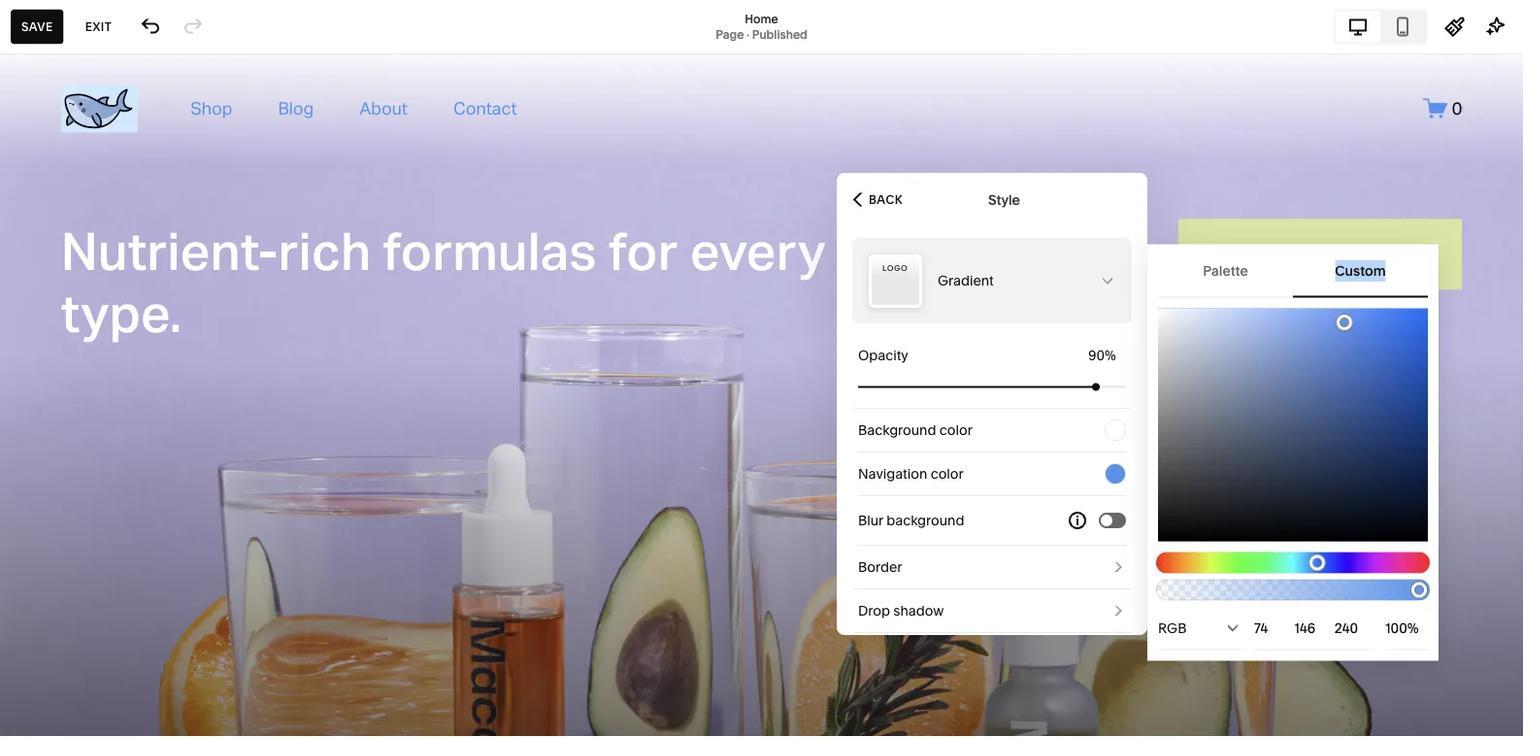 Task type: locate. For each thing, give the bounding box(es) containing it.
website
[[32, 120, 93, 139]]

shadow
[[894, 603, 945, 619]]

analytics link
[[32, 257, 216, 280]]

Opacity range field
[[859, 366, 1127, 408]]

1 vertical spatial color
[[931, 466, 964, 482]]

back
[[869, 192, 903, 206]]

background
[[859, 422, 937, 439]]

custom button
[[1300, 244, 1423, 298]]

drop
[[859, 603, 891, 619]]

None checkbox
[[1101, 515, 1113, 526]]

palette
[[1204, 263, 1249, 279]]

gradient button
[[853, 238, 1133, 323]]

background color
[[859, 422, 973, 439]]

tab list
[[1337, 11, 1426, 42], [1159, 244, 1429, 298]]

Blue field
[[1335, 617, 1375, 639]]

scheduling
[[83, 293, 166, 312]]

published
[[753, 27, 808, 41]]

0 vertical spatial tab list
[[1337, 11, 1426, 42]]

back button
[[848, 178, 909, 221]]

page
[[716, 27, 744, 41]]

color down the opacity range field
[[940, 422, 973, 439]]

color
[[940, 422, 973, 439], [931, 466, 964, 482]]

border
[[859, 559, 903, 576]]

hue slider slider
[[1310, 555, 1326, 571]]

home
[[745, 12, 779, 26]]

color inside button
[[931, 466, 964, 482]]

1 vertical spatial tab list
[[1159, 244, 1429, 298]]

opacity slider slider
[[1412, 582, 1428, 598]]

save button
[[11, 9, 64, 44]]

color inside button
[[940, 422, 973, 439]]

asset library
[[32, 593, 129, 612]]

home page · published
[[716, 12, 808, 41]]

exit
[[85, 19, 112, 34]]

Alpha field
[[1386, 617, 1429, 639]]

navigation
[[859, 466, 928, 482]]

selling link
[[32, 154, 216, 177]]

selling
[[32, 155, 82, 174]]

save
[[21, 19, 53, 34]]

Opacity text field
[[1089, 345, 1121, 366]]

·
[[747, 27, 750, 41]]

0 vertical spatial color
[[940, 422, 973, 439]]

color up the background
[[931, 466, 964, 482]]



Task type: vqa. For each thing, say whether or not it's contained in the screenshot.
'analytics'
yes



Task type: describe. For each thing, give the bounding box(es) containing it.
acuity scheduling link
[[32, 292, 216, 315]]

contacts
[[32, 224, 99, 243]]

exit button
[[75, 9, 123, 44]]

blur background
[[859, 512, 965, 529]]

settings
[[32, 628, 93, 647]]

Green field
[[1295, 617, 1335, 639]]

gradient
[[938, 272, 994, 289]]

background color button
[[859, 409, 1127, 452]]

asset library link
[[32, 592, 216, 615]]

website link
[[32, 119, 216, 142]]

acuity
[[32, 293, 79, 312]]

rgb
[[1159, 620, 1187, 636]]

background
[[887, 512, 965, 529]]

marketing link
[[32, 188, 216, 211]]

settings link
[[32, 627, 216, 650]]

palette button
[[1165, 244, 1288, 298]]

custom
[[1336, 263, 1387, 279]]

drop shadow
[[859, 603, 945, 619]]

color map slider
[[1337, 315, 1353, 330]]

marketing
[[32, 189, 107, 208]]

Red field
[[1255, 617, 1295, 639]]

rgb button
[[1159, 607, 1244, 649]]

style
[[989, 191, 1021, 208]]

help
[[32, 662, 67, 681]]

chevron small down light icon image
[[1100, 273, 1116, 288]]

blur
[[859, 512, 884, 529]]

navigation color button
[[859, 453, 1127, 495]]

tab list containing palette
[[1159, 244, 1429, 298]]

contacts link
[[32, 223, 216, 246]]

color for navigation color
[[931, 466, 964, 482]]

navigation color
[[859, 466, 964, 482]]

library
[[78, 593, 129, 612]]

color for background color
[[940, 422, 973, 439]]

analytics
[[32, 258, 100, 277]]

acuity scheduling
[[32, 293, 166, 312]]

help link
[[32, 661, 67, 683]]

asset
[[32, 593, 74, 612]]

opacity
[[859, 347, 909, 364]]



